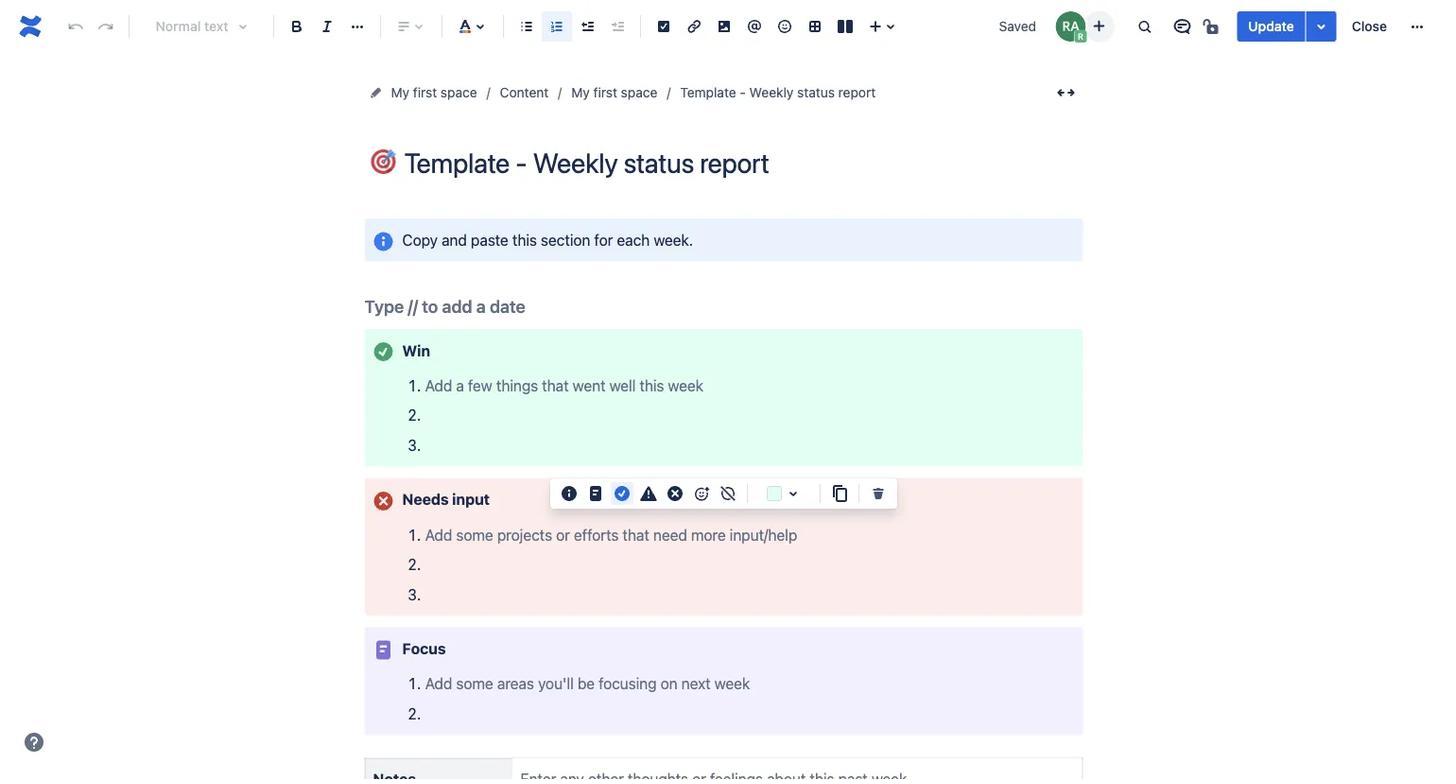 Task type: locate. For each thing, give the bounding box(es) containing it.
my first space link down indent tab image
[[571, 81, 658, 104]]

0 horizontal spatial my first space link
[[391, 81, 477, 104]]

space left content
[[441, 85, 477, 100]]

find and replace image
[[1133, 15, 1156, 38]]

my first space
[[391, 85, 477, 100], [571, 85, 658, 100]]

panel info image
[[372, 230, 395, 253]]

space
[[441, 85, 477, 100], [621, 85, 658, 100]]

1 horizontal spatial my first space
[[571, 85, 658, 100]]

first right move this page image
[[413, 85, 437, 100]]

first
[[413, 85, 437, 100], [594, 85, 617, 100]]

report
[[839, 85, 876, 100]]

my first space link right move this page image
[[391, 81, 477, 104]]

panel note image
[[372, 639, 395, 662]]

update
[[1249, 18, 1294, 34]]

my first space link
[[391, 81, 477, 104], [571, 81, 658, 104]]

success image
[[611, 482, 634, 505]]

this
[[512, 231, 537, 249]]

needs input
[[402, 490, 490, 508]]

2 my from the left
[[571, 85, 590, 100]]

1 my first space link from the left
[[391, 81, 477, 104]]

copy
[[402, 231, 438, 249]]

1 horizontal spatial my
[[571, 85, 590, 100]]

0 horizontal spatial first
[[413, 85, 437, 100]]

adjust update settings image
[[1311, 15, 1333, 38]]

confluence image
[[15, 11, 45, 42], [15, 11, 45, 42]]

1 first from the left
[[413, 85, 437, 100]]

first down indent tab image
[[594, 85, 617, 100]]

1 space from the left
[[441, 85, 477, 100]]

0 horizontal spatial my first space
[[391, 85, 477, 100]]

help image
[[23, 731, 45, 754]]

my right move this page image
[[391, 85, 410, 100]]

my first space down indent tab image
[[571, 85, 658, 100]]

my
[[391, 85, 410, 100], [571, 85, 590, 100]]

paste
[[471, 231, 509, 249]]

move this page image
[[368, 85, 384, 100]]

2 my first space link from the left
[[571, 81, 658, 104]]

week.
[[654, 231, 693, 249]]

0 horizontal spatial my
[[391, 85, 410, 100]]

and
[[442, 231, 467, 249]]

2 first from the left
[[594, 85, 617, 100]]

for
[[594, 231, 613, 249]]

more formatting image
[[346, 15, 369, 38]]

0 horizontal spatial space
[[441, 85, 477, 100]]

space left template on the top of the page
[[621, 85, 658, 100]]

1 horizontal spatial my first space link
[[571, 81, 658, 104]]

1 my from the left
[[391, 85, 410, 100]]

ruby anderson image
[[1056, 11, 1086, 42]]

needs
[[402, 490, 449, 508]]

copy and paste this section for each week.
[[402, 231, 693, 249]]

close
[[1352, 18, 1387, 34]]

2 my first space from the left
[[571, 85, 658, 100]]

my right content
[[571, 85, 590, 100]]

invite to edit image
[[1088, 15, 1111, 37]]

status
[[797, 85, 835, 100]]

editor add emoji image
[[690, 482, 713, 505]]

focus
[[402, 640, 446, 658]]

no restrictions image
[[1201, 15, 1224, 38]]

-
[[740, 85, 746, 100]]

each
[[617, 231, 650, 249]]

table image
[[804, 15, 827, 38]]

indent tab image
[[606, 15, 629, 38]]

my first space right move this page image
[[391, 85, 477, 100]]

action item image
[[653, 15, 675, 38]]

note image
[[584, 482, 607, 505]]

template - weekly status report
[[680, 85, 876, 100]]

1 horizontal spatial space
[[621, 85, 658, 100]]

1 horizontal spatial first
[[594, 85, 617, 100]]



Task type: vqa. For each thing, say whether or not it's contained in the screenshot.
Overview
no



Task type: describe. For each thing, give the bounding box(es) containing it.
mention image
[[743, 15, 766, 38]]

win
[[402, 341, 430, 359]]

background color image
[[782, 482, 805, 505]]

update button
[[1237, 11, 1306, 42]]

saved
[[999, 18, 1037, 34]]

comment icon image
[[1171, 15, 1194, 38]]

Main content area, start typing to enter text. text field
[[353, 218, 1095, 780]]

numbered list ⌘⇧7 image
[[546, 15, 568, 38]]

input
[[452, 490, 490, 508]]

template - weekly status report link
[[680, 81, 876, 104]]

bullet list ⌘⇧8 image
[[515, 15, 538, 38]]

1 my first space from the left
[[391, 85, 477, 100]]

redo ⌘⇧z image
[[95, 15, 117, 38]]

undo ⌘z image
[[64, 15, 87, 38]]

Give this page a title text field
[[404, 148, 1083, 179]]

panel error image
[[372, 490, 395, 512]]

template
[[680, 85, 736, 100]]

bold ⌘b image
[[286, 15, 308, 38]]

2 space from the left
[[621, 85, 658, 100]]

weekly
[[750, 85, 794, 100]]

remove image
[[867, 482, 890, 505]]

content link
[[500, 81, 549, 104]]

close button
[[1341, 11, 1399, 42]]

outdent ⇧tab image
[[576, 15, 599, 38]]

:dart: image
[[371, 149, 396, 174]]

make page full-width image
[[1055, 81, 1078, 104]]

link image
[[683, 15, 706, 38]]

info image
[[558, 482, 581, 505]]

more image
[[1406, 15, 1429, 38]]

error image
[[664, 482, 687, 505]]

:dart: image
[[371, 149, 396, 174]]

copy image
[[828, 482, 851, 505]]

warning image
[[637, 482, 660, 505]]

section
[[541, 231, 591, 249]]

remove emoji image
[[717, 482, 740, 505]]

panel success image
[[372, 341, 395, 363]]

italic ⌘i image
[[316, 15, 339, 38]]

content
[[500, 85, 549, 100]]

add image, video, or file image
[[713, 15, 736, 38]]

layouts image
[[834, 15, 857, 38]]

emoji image
[[774, 15, 796, 38]]



